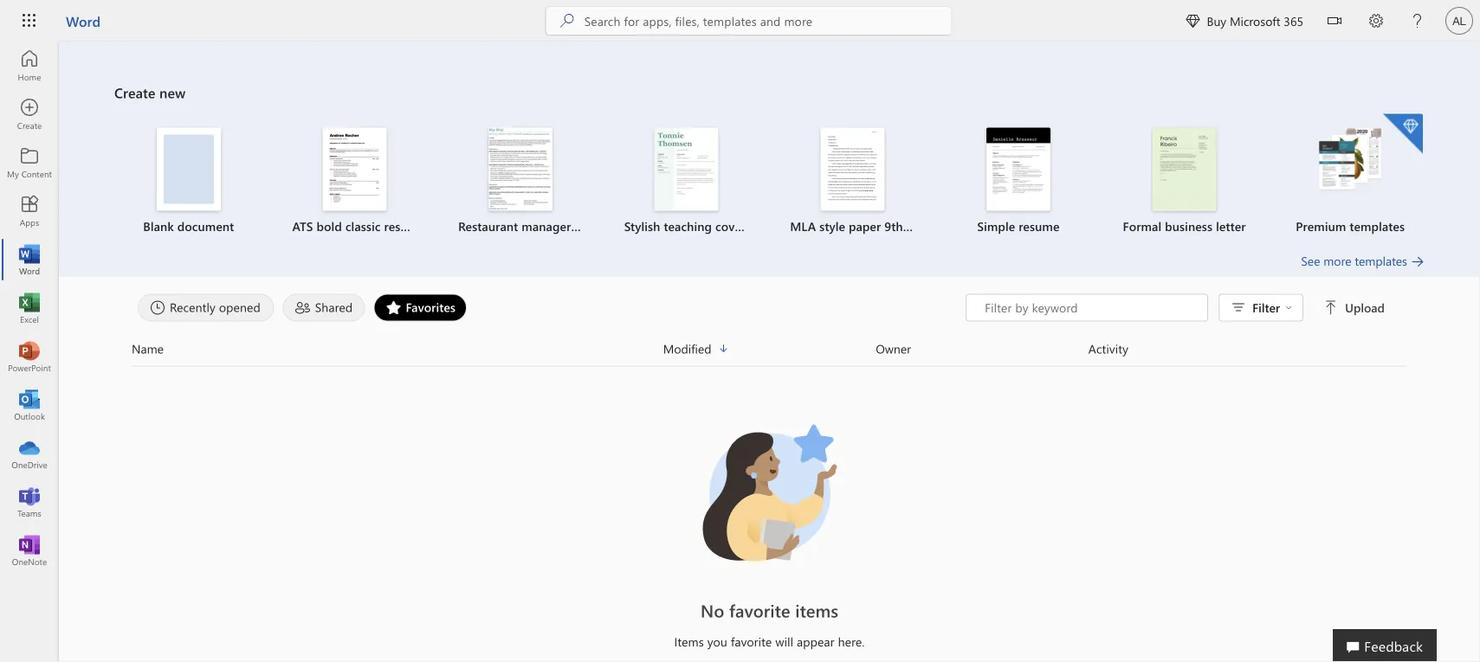 Task type: locate. For each thing, give the bounding box(es) containing it.
word banner
[[0, 0, 1481, 45]]

tab list inside no favorite items main content
[[133, 294, 966, 322]]

1 horizontal spatial resume
[[575, 218, 616, 234]]

powerpoint image
[[21, 348, 38, 366]]

activity
[[1089, 341, 1129, 357]]

status
[[966, 294, 1389, 322]]

create new
[[114, 83, 186, 102]]

empty state icon image
[[692, 415, 848, 571]]

feedback button
[[1333, 630, 1437, 663]]

3 resume from the left
[[1019, 218, 1060, 234]]

resume right simple
[[1019, 218, 1060, 234]]

1 vertical spatial templates
[[1355, 253, 1408, 269]]

my content image
[[21, 154, 38, 172]]

0 vertical spatial favorite
[[729, 599, 791, 622]]

Filter by keyword text field
[[983, 299, 1199, 317]]

recently opened
[[170, 299, 261, 315]]

here.
[[838, 634, 865, 650]]

1 resume from the left
[[384, 218, 425, 234]]

see more templates button
[[1301, 253, 1425, 270]]

no favorite items
[[701, 599, 839, 622]]

document
[[177, 218, 234, 234]]

templates inside button
[[1355, 253, 1408, 269]]

1 vertical spatial favorite
[[731, 634, 772, 650]]

simple resume
[[978, 218, 1060, 234]]

mla style paper 9th edition image
[[821, 128, 885, 211]]

modified
[[663, 341, 712, 357]]

paper
[[849, 218, 881, 234]]

activity, column 4 of 4 column header
[[1089, 339, 1408, 359]]

0 vertical spatial templates
[[1350, 218, 1405, 234]]

resume left stylish
[[575, 218, 616, 234]]

2 horizontal spatial resume
[[1019, 218, 1060, 234]]

al button
[[1439, 0, 1481, 42]]

tab list containing recently opened
[[133, 294, 966, 322]]

favorite up items you favorite will appear here.
[[729, 599, 791, 622]]

cover
[[716, 218, 746, 234]]

restaurant manager resume
[[458, 218, 616, 234]]

items
[[674, 634, 704, 650]]

formal
[[1123, 218, 1162, 234]]

premium templates
[[1296, 218, 1405, 234]]

new
[[159, 83, 186, 102]]

letter right cover
[[749, 218, 779, 234]]

templates
[[1350, 218, 1405, 234], [1355, 253, 1408, 269]]

2 resume from the left
[[575, 218, 616, 234]]

ats bold classic resume image
[[323, 128, 387, 211]]

templates right more
[[1355, 253, 1408, 269]]

resume inside ats bold classic resume "element"
[[384, 218, 425, 234]]

 buy microsoft 365
[[1186, 13, 1304, 29]]

apps image
[[21, 203, 38, 220]]

resume
[[384, 218, 425, 234], [575, 218, 616, 234], [1019, 218, 1060, 234]]

stylish teaching cover letter image
[[655, 128, 719, 211]]

recently opened tab
[[133, 294, 279, 322]]

list inside no favorite items main content
[[114, 112, 1425, 253]]

modified button
[[663, 339, 876, 359]]

navigation
[[0, 42, 59, 575]]

Search box. Suggestions appear as you type. search field
[[585, 7, 952, 35]]

upload
[[1345, 300, 1385, 316]]

edition
[[907, 218, 946, 234]]

None search field
[[546, 7, 952, 35]]

1 horizontal spatial letter
[[1216, 218, 1246, 234]]

simple resume image
[[987, 128, 1051, 211]]

0 horizontal spatial resume
[[384, 218, 425, 234]]

favorites element
[[374, 294, 467, 322]]

9th
[[885, 218, 903, 234]]

favorites tab
[[369, 294, 471, 322]]

teaching
[[664, 218, 712, 234]]

favorite
[[729, 599, 791, 622], [731, 634, 772, 650]]

premium templates diamond image
[[1383, 114, 1423, 154]]

letter
[[749, 218, 779, 234], [1216, 218, 1246, 234]]

row containing name
[[132, 339, 1408, 367]]

simple
[[978, 218, 1016, 234]]

outlook image
[[21, 397, 38, 414]]

list containing blank document
[[114, 112, 1425, 253]]

templates up "see more templates" button
[[1350, 218, 1405, 234]]

list
[[114, 112, 1425, 253]]

1 letter from the left
[[749, 218, 779, 234]]

items you favorite will appear here.
[[674, 634, 865, 650]]

ats bold classic resume element
[[282, 128, 427, 235]]

owner
[[876, 341, 911, 357]]

see more templates
[[1301, 253, 1408, 269]]

status containing filter
[[966, 294, 1389, 322]]

restaurant manager resume image
[[489, 128, 553, 211]]

shared tab
[[279, 294, 369, 322]]

no favorite items status
[[451, 599, 1089, 623]]

buy
[[1207, 13, 1227, 29]]


[[1186, 14, 1200, 28]]

row inside no favorite items main content
[[132, 339, 1408, 367]]

you
[[708, 634, 728, 650]]

letter right business
[[1216, 218, 1246, 234]]

restaurant
[[458, 218, 518, 234]]

tab list
[[133, 294, 966, 322]]

letter inside "element"
[[749, 218, 779, 234]]

no favorite items main content
[[59, 42, 1481, 663]]

resume right the classic
[[384, 218, 425, 234]]

restaurant manager resume element
[[448, 128, 616, 235]]

row
[[132, 339, 1408, 367]]

favorites
[[406, 299, 456, 315]]

365
[[1284, 13, 1304, 29]]

favorite left will
[[731, 634, 772, 650]]

microsoft
[[1230, 13, 1281, 29]]

excel image
[[21, 300, 38, 317]]

none search field inside the word banner
[[546, 7, 952, 35]]

onenote image
[[21, 542, 38, 560]]

formal business letter element
[[1112, 128, 1257, 235]]

0 horizontal spatial letter
[[749, 218, 779, 234]]

stylish teaching cover letter element
[[614, 128, 779, 235]]



Task type: describe. For each thing, give the bounding box(es) containing it.
premium
[[1296, 218, 1347, 234]]

recently
[[170, 299, 216, 315]]

 upload
[[1325, 300, 1385, 316]]

appear
[[797, 634, 835, 650]]

create
[[114, 83, 155, 102]]

items you favorite will appear here. status
[[451, 634, 1089, 651]]

shared
[[315, 299, 353, 315]]

al
[[1453, 14, 1467, 27]]

stylish
[[624, 218, 660, 234]]

will
[[776, 634, 794, 650]]


[[1328, 14, 1342, 28]]

resume inside simple resume "element"
[[1019, 218, 1060, 234]]

ats
[[292, 218, 313, 234]]

stylish teaching cover letter
[[624, 218, 779, 234]]

mla style paper 9th edition element
[[780, 128, 946, 235]]

recently opened element
[[138, 294, 274, 322]]

ats bold classic resume
[[292, 218, 425, 234]]

2 letter from the left
[[1216, 218, 1246, 234]]

resume inside restaurant manager resume element
[[575, 218, 616, 234]]

premium templates image
[[1319, 128, 1383, 192]]

shared element
[[283, 294, 365, 322]]

more
[[1324, 253, 1352, 269]]

premium templates element
[[1278, 114, 1423, 235]]

no
[[701, 599, 725, 622]]


[[1286, 305, 1293, 311]]

filter
[[1253, 300, 1280, 316]]

owner button
[[876, 339, 1089, 359]]

opened
[[219, 299, 261, 315]]

style
[[820, 218, 846, 234]]

blank document element
[[116, 128, 261, 235]]

formal business letter
[[1123, 218, 1246, 234]]

blank
[[143, 218, 174, 234]]

 button
[[1314, 0, 1356, 45]]

business
[[1165, 218, 1213, 234]]

classic
[[346, 218, 381, 234]]

name
[[132, 341, 164, 357]]

simple resume element
[[946, 128, 1091, 235]]

filter 
[[1253, 300, 1293, 316]]

items
[[795, 599, 839, 622]]

word
[[66, 11, 101, 30]]


[[1325, 301, 1339, 315]]

see
[[1301, 253, 1321, 269]]

name button
[[132, 339, 663, 359]]

blank document
[[143, 218, 234, 234]]

formal business letter image
[[1153, 128, 1217, 211]]

bold
[[317, 218, 342, 234]]

feedback
[[1365, 637, 1423, 655]]

manager
[[522, 218, 571, 234]]

home image
[[21, 57, 38, 75]]

create image
[[21, 106, 38, 123]]

word image
[[21, 251, 38, 269]]

onedrive image
[[21, 445, 38, 463]]

mla
[[790, 218, 816, 234]]

mla style paper 9th edition
[[790, 218, 946, 234]]

teams image
[[21, 494, 38, 511]]



Task type: vqa. For each thing, say whether or not it's contained in the screenshot.
AL
yes



